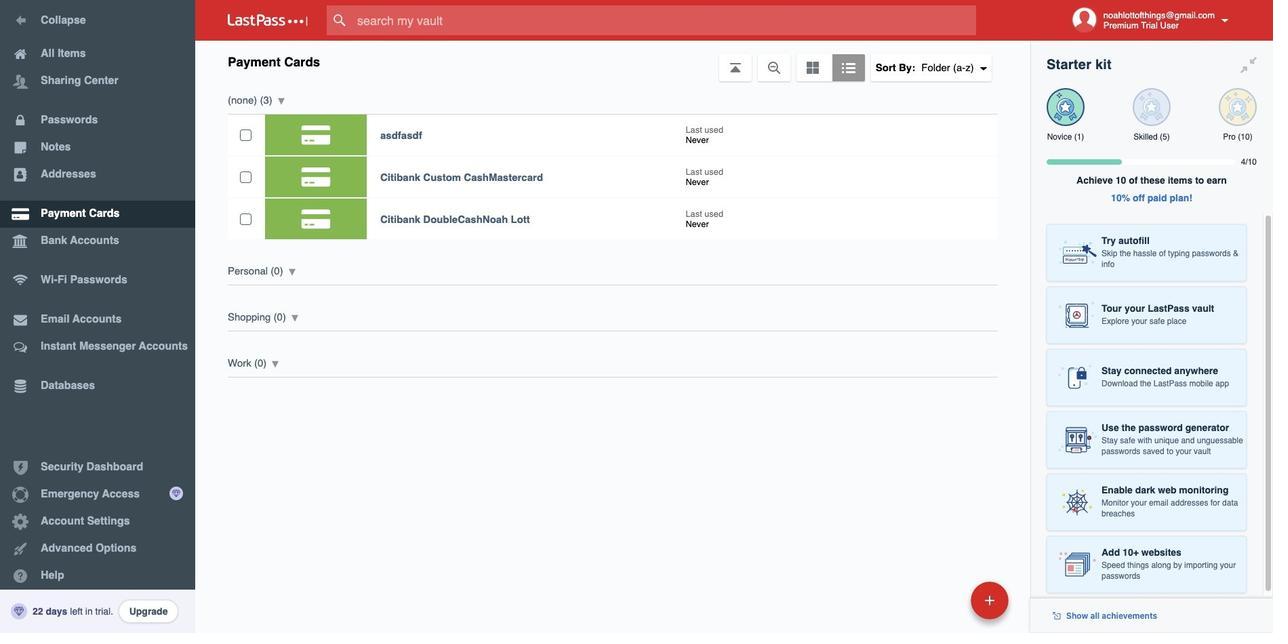 Task type: locate. For each thing, give the bounding box(es) containing it.
Search search field
[[327, 5, 1003, 35]]

main navigation navigation
[[0, 0, 195, 633]]

new item navigation
[[878, 578, 1017, 633]]

lastpass image
[[228, 14, 308, 26]]



Task type: describe. For each thing, give the bounding box(es) containing it.
search my vault text field
[[327, 5, 1003, 35]]

new item element
[[878, 581, 1013, 620]]

vault options navigation
[[195, 41, 1030, 81]]



Task type: vqa. For each thing, say whether or not it's contained in the screenshot.
dialog
no



